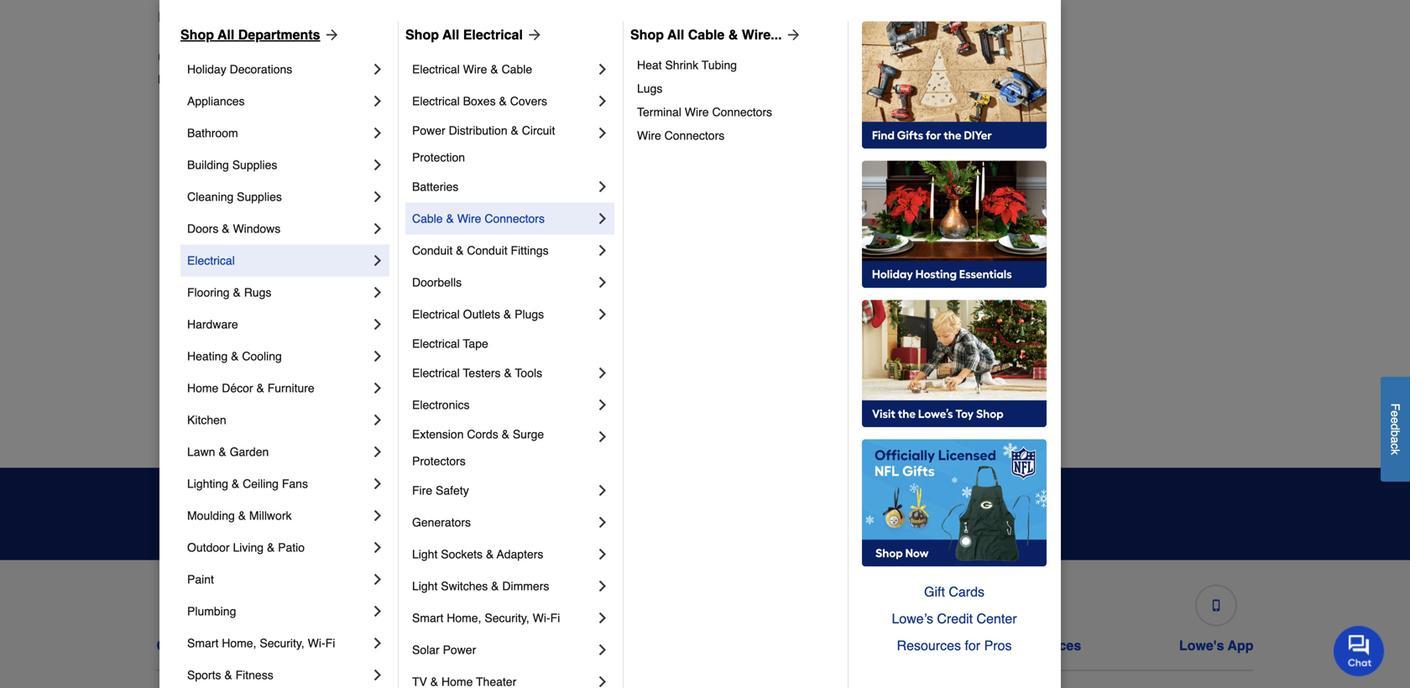 Task type: locate. For each thing, give the bounding box(es) containing it.
departments
[[238, 27, 320, 42]]

1 vertical spatial smart
[[187, 637, 219, 650]]

find gifts for the diyer. image
[[862, 21, 1047, 149]]

light down generators
[[412, 548, 438, 561]]

2 arrow right image from the left
[[782, 26, 802, 43]]

heating & cooling
[[187, 350, 282, 363]]

security, down the light switches & dimmers link
[[485, 611, 529, 625]]

0 vertical spatial smart home, security, wi-fi
[[412, 611, 560, 625]]

a up k
[[1389, 437, 1402, 443]]

lugs link
[[637, 77, 836, 100]]

home
[[187, 381, 219, 395]]

moulding
[[187, 509, 235, 522]]

flemington
[[445, 125, 503, 139]]

0 horizontal spatial security,
[[260, 637, 305, 650]]

0 vertical spatial wi-
[[533, 611, 550, 625]]

0 horizontal spatial gift
[[785, 638, 808, 653]]

0 vertical spatial jersey
[[392, 9, 432, 25]]

find
[[158, 9, 186, 25]]

pros
[[984, 638, 1012, 653]]

fire safety
[[412, 484, 469, 497]]

cable up the covers at the left
[[502, 62, 532, 76]]

2 horizontal spatial lowe's
[[1179, 638, 1224, 653]]

rio grande link
[[992, 191, 1052, 208]]

0 vertical spatial light
[[412, 548, 438, 561]]

chevron right image for generators link
[[594, 514, 611, 531]]

lowe's for lowe's app
[[1179, 638, 1224, 653]]

2 vertical spatial jersey
[[445, 327, 479, 340]]

smart up the sports
[[187, 637, 219, 650]]

chevron right image for 'electrical outlets & plugs' link
[[594, 306, 611, 323]]

0 horizontal spatial smart home, security, wi-fi
[[187, 637, 335, 650]]

& right lawn
[[219, 445, 226, 459]]

0 vertical spatial cards
[[949, 584, 985, 600]]

1 horizontal spatial smart home, security, wi-fi
[[412, 611, 560, 625]]

bayonne
[[171, 125, 218, 139]]

smart home, security, wi-fi up fitness
[[187, 637, 335, 650]]

supplies up windows
[[237, 190, 282, 203]]

holiday decorations link
[[187, 53, 369, 85]]

0 vertical spatial credit
[[937, 611, 973, 627]]

f
[[1389, 404, 1402, 411]]

1 horizontal spatial arrow right image
[[782, 26, 802, 43]]

1 horizontal spatial city
[[483, 327, 503, 340]]

garden
[[230, 445, 269, 459]]

new inside "city directory lowe's stores in new jersey"
[[247, 73, 270, 86]]

1 all from the left
[[218, 27, 234, 42]]

wi- up sports & fitness "link"
[[308, 637, 325, 650]]

1 shop from the left
[[180, 27, 214, 42]]

a right the 'find'
[[190, 9, 197, 25]]

center for lowe's credit center
[[641, 638, 683, 653]]

all down store
[[218, 27, 234, 42]]

0 horizontal spatial arrow right image
[[523, 26, 543, 43]]

electrical left the tape
[[412, 337, 460, 350]]

0 vertical spatial east
[[171, 293, 195, 307]]

sewell
[[992, 226, 1027, 240]]

0 vertical spatial supplies
[[232, 158, 277, 172]]

all for departments
[[218, 27, 234, 42]]

jersey inside "city directory lowe's stores in new jersey"
[[274, 73, 308, 86]]

0 vertical spatial city
[[158, 46, 196, 69]]

1 light from the top
[[412, 548, 438, 561]]

& right the us on the left of the page
[[231, 638, 241, 653]]

chevron right image for conduit & conduit fittings
[[594, 242, 611, 259]]

chevron right image
[[369, 61, 386, 78], [594, 61, 611, 78], [594, 93, 611, 109], [369, 156, 386, 173], [369, 188, 386, 205], [594, 242, 611, 259], [369, 316, 386, 333], [369, 348, 386, 365], [369, 380, 386, 397], [594, 428, 611, 445], [369, 444, 386, 460], [369, 475, 386, 492], [369, 539, 386, 556], [594, 578, 611, 595], [594, 674, 611, 688]]

2 horizontal spatial cable
[[688, 27, 725, 42]]

conduit up doorbells
[[412, 244, 453, 257]]

chevron right image for flooring & rugs link
[[369, 284, 386, 301]]

& inside "power distribution & circuit protection"
[[511, 124, 519, 137]]

electrical for electrical boxes & covers
[[412, 94, 460, 108]]

arrow right image up 'electrical wire & cable' 'link'
[[523, 26, 543, 43]]

power up protection
[[412, 124, 445, 137]]

0 horizontal spatial credit
[[598, 638, 637, 653]]

shrink
[[665, 58, 698, 72]]

2 all from the left
[[442, 27, 459, 42]]

electrical testers & tools link
[[412, 357, 594, 389]]

chevron right image for hardware
[[369, 316, 386, 333]]

smart home, security, wi-fi down "light switches & dimmers"
[[412, 611, 560, 625]]

& down "rutherford"
[[231, 350, 239, 363]]

0 vertical spatial home,
[[447, 611, 481, 625]]

k
[[1389, 449, 1402, 455]]

1 vertical spatial east
[[171, 327, 195, 340]]

e up d
[[1389, 411, 1402, 417]]

1 horizontal spatial wi-
[[533, 611, 550, 625]]

tubing
[[702, 58, 737, 72]]

bathroom link
[[187, 117, 369, 149]]

all
[[218, 27, 234, 42], [442, 27, 459, 42], [667, 27, 684, 42]]

home, down switches
[[447, 611, 481, 625]]

0 horizontal spatial a
[[190, 9, 197, 25]]

home décor & furniture
[[187, 381, 315, 395]]

connectors down terminal wire connectors
[[664, 129, 725, 142]]

conduit & conduit fittings
[[412, 244, 549, 257]]

shop all departments link
[[180, 25, 340, 45]]

jersey down electrical outlets & plugs
[[445, 327, 479, 340]]

0 horizontal spatial all
[[218, 27, 234, 42]]

1 horizontal spatial smart home, security, wi-fi link
[[412, 602, 594, 634]]

electrical for electrical outlets & plugs
[[412, 308, 460, 321]]

2 vertical spatial connectors
[[485, 212, 545, 225]]

city directory lowe's stores in new jersey
[[158, 46, 308, 86]]

1 east from the top
[[171, 293, 195, 307]]

circuit
[[522, 124, 555, 137]]

e up b
[[1389, 417, 1402, 424]]

shop down new jersey
[[405, 27, 439, 42]]

chevron right image for electrical testers & tools link
[[594, 365, 611, 381]]

3 shop from the left
[[630, 27, 664, 42]]

0 horizontal spatial wi-
[[308, 637, 325, 650]]

shop all cable & wire...
[[630, 27, 782, 42]]

1 horizontal spatial all
[[442, 27, 459, 42]]

electrical up electronics
[[412, 366, 460, 380]]

1 vertical spatial home,
[[222, 637, 256, 650]]

0 horizontal spatial shop
[[180, 27, 214, 42]]

& left dimmers
[[491, 580, 499, 593]]

1 horizontal spatial cable
[[502, 62, 532, 76]]

smart for the left smart home, security, wi-fi link
[[187, 637, 219, 650]]

find a store
[[158, 9, 235, 25]]

hardware
[[187, 318, 238, 331]]

shop for shop all electrical
[[405, 27, 439, 42]]

0 horizontal spatial gift cards
[[785, 638, 850, 653]]

electrical down doorbells
[[412, 308, 460, 321]]

1 horizontal spatial credit
[[937, 611, 973, 627]]

electrical down the shop all electrical
[[412, 62, 460, 76]]

paint
[[187, 573, 214, 586]]

moulding & millwork link
[[187, 500, 369, 532]]

brick link
[[171, 157, 197, 174]]

electrical inside 'link'
[[412, 62, 460, 76]]

east down deptford
[[171, 293, 195, 307]]

services
[[1026, 638, 1081, 653]]

fi left order
[[325, 637, 335, 650]]

& left plugs
[[504, 308, 511, 321]]

& right doors at the left top of the page
[[222, 222, 230, 235]]

1 e from the top
[[1389, 411, 1402, 417]]

1 vertical spatial center
[[641, 638, 683, 653]]

chevron right image for doorbells link
[[594, 274, 611, 291]]

jersey up the shop all electrical
[[392, 9, 432, 25]]

shop down "find a store"
[[180, 27, 214, 42]]

& left millwork
[[238, 509, 246, 522]]

1 vertical spatial supplies
[[237, 190, 282, 203]]

wi- for right smart home, security, wi-fi link chevron right icon
[[533, 611, 550, 625]]

& inside 'electrical outlets & plugs' link
[[504, 308, 511, 321]]

connectors up manchester
[[712, 105, 772, 119]]

& inside moulding & millwork link
[[238, 509, 246, 522]]

fi
[[550, 611, 560, 625], [325, 637, 335, 650]]

outlets
[[463, 308, 500, 321]]

fire safety link
[[412, 475, 594, 506]]

jersey
[[392, 9, 432, 25], [274, 73, 308, 86], [445, 327, 479, 340]]

power right solar
[[443, 643, 476, 657]]

0 horizontal spatial gift cards link
[[781, 578, 853, 654]]

plumbing link
[[187, 595, 369, 627]]

east rutherford
[[171, 327, 254, 340]]

conduit down hillsborough
[[467, 244, 508, 257]]

1 horizontal spatial security,
[[485, 611, 529, 625]]

protectors
[[412, 454, 466, 468]]

1 horizontal spatial smart
[[412, 611, 443, 625]]

lowe's inside "city directory lowe's stores in new jersey"
[[158, 73, 194, 86]]

& right the cords
[[502, 428, 509, 441]]

electrical for electrical wire & cable
[[412, 62, 460, 76]]

grande
[[1013, 193, 1052, 206]]

0 vertical spatial power
[[412, 124, 445, 137]]

electrical for electrical tape
[[412, 337, 460, 350]]

light
[[412, 548, 438, 561], [412, 580, 438, 593]]

0 vertical spatial gift cards
[[924, 584, 985, 600]]

& inside cable & wire connectors link
[[446, 212, 454, 225]]

1 horizontal spatial gift cards
[[924, 584, 985, 600]]

security, up sports & fitness "link"
[[260, 637, 305, 650]]

1 horizontal spatial center
[[977, 611, 1017, 627]]

hillsborough link
[[445, 225, 510, 241]]

1 horizontal spatial a
[[1389, 437, 1402, 443]]

décor
[[222, 381, 253, 395]]

2 east from the top
[[171, 327, 195, 340]]

& right sockets
[[486, 548, 494, 561]]

0 horizontal spatial conduit
[[412, 244, 453, 257]]

wire up boxes at left top
[[463, 62, 487, 76]]

chevron right image for electrical wire & cable
[[594, 61, 611, 78]]

1 conduit from the left
[[412, 244, 453, 257]]

1 vertical spatial wi-
[[308, 637, 325, 650]]

chevron right image for electrical link
[[369, 252, 386, 269]]

1 horizontal spatial home,
[[447, 611, 481, 625]]

& left patio
[[267, 541, 275, 554]]

0 horizontal spatial jersey
[[274, 73, 308, 86]]

chevron right image for kitchen link
[[369, 412, 386, 428]]

0 horizontal spatial city
[[158, 46, 196, 69]]

lawn & garden link
[[187, 436, 369, 468]]

2 horizontal spatial all
[[667, 27, 684, 42]]

2 light from the top
[[412, 580, 438, 593]]

chevron right image for solar power link
[[594, 642, 611, 658]]

all up shrink on the left top
[[667, 27, 684, 42]]

0 vertical spatial security,
[[485, 611, 529, 625]]

1 horizontal spatial new
[[362, 9, 389, 25]]

1 vertical spatial city
[[483, 327, 503, 340]]

0 horizontal spatial fi
[[325, 637, 335, 650]]

& down hamilton
[[446, 212, 454, 225]]

visit the lowe's toy shop. image
[[862, 300, 1047, 428]]

chevron right image for home décor & furniture
[[369, 380, 386, 397]]

2 vertical spatial cable
[[412, 212, 443, 225]]

patio
[[278, 541, 305, 554]]

credit
[[937, 611, 973, 627], [598, 638, 637, 653]]

manahawkin link
[[445, 426, 511, 443]]

0 vertical spatial a
[[190, 9, 197, 25]]

flemington link
[[445, 124, 503, 141]]

building supplies
[[187, 158, 277, 172]]

arrow right image for shop all electrical
[[523, 26, 543, 43]]

covers
[[510, 94, 547, 108]]

home, up 'sports & fitness'
[[222, 637, 256, 650]]

1 vertical spatial credit
[[598, 638, 637, 653]]

1 vertical spatial light
[[412, 580, 438, 593]]

sign up form
[[678, 491, 1034, 537]]

& right boxes at left top
[[499, 94, 507, 108]]

0 horizontal spatial smart
[[187, 637, 219, 650]]

0 horizontal spatial new
[[247, 73, 270, 86]]

all for cable
[[667, 27, 684, 42]]

cable down 'batteries'
[[412, 212, 443, 225]]

1 vertical spatial smart home, security, wi-fi
[[187, 637, 335, 650]]

1 vertical spatial jersey
[[274, 73, 308, 86]]

chevron right image for cleaning supplies
[[369, 188, 386, 205]]

electrical link
[[187, 245, 369, 276]]

voorhees link
[[992, 392, 1042, 409]]

& left rugs
[[233, 286, 241, 299]]

east up 'heating'
[[171, 327, 195, 340]]

1 vertical spatial fi
[[325, 637, 335, 650]]

heat
[[637, 58, 662, 72]]

east brunswick
[[171, 293, 252, 307]]

terminal wire connectors link
[[637, 100, 836, 124]]

1 arrow right image from the left
[[523, 26, 543, 43]]

fi for right smart home, security, wi-fi link chevron right icon
[[550, 611, 560, 625]]

& left "tools"
[[504, 366, 512, 380]]

shop for shop all cable & wire...
[[630, 27, 664, 42]]

got
[[554, 521, 572, 534]]

0 vertical spatial fi
[[550, 611, 560, 625]]

home, for right smart home, security, wi-fi link
[[447, 611, 481, 625]]

shop up heat
[[630, 27, 664, 42]]

chevron right image
[[369, 93, 386, 109], [369, 125, 386, 141], [594, 125, 611, 141], [594, 178, 611, 195], [594, 210, 611, 227], [369, 220, 386, 237], [369, 252, 386, 269], [594, 274, 611, 291], [369, 284, 386, 301], [594, 306, 611, 323], [594, 365, 611, 381], [594, 397, 611, 413], [369, 412, 386, 428], [594, 482, 611, 499], [369, 507, 386, 524], [594, 514, 611, 531], [594, 546, 611, 563], [369, 571, 386, 588], [369, 603, 386, 620], [594, 610, 611, 627], [369, 635, 386, 652], [594, 642, 611, 658], [369, 667, 386, 684]]

moulding & millwork
[[187, 509, 292, 522]]

& left wire...
[[728, 27, 738, 42]]

electrical up 'electrical wire & cable' 'link'
[[463, 27, 523, 42]]

arrow right image up heat shrink tubing link
[[782, 26, 802, 43]]

in
[[235, 73, 244, 86]]

chevron right image for outdoor living & patio
[[369, 539, 386, 556]]

cable up tubing
[[688, 27, 725, 42]]

2 horizontal spatial jersey
[[445, 327, 479, 340]]

dimmers
[[502, 580, 549, 593]]

inspiration
[[441, 494, 544, 517]]

lumberton
[[445, 394, 501, 408]]

chevron right image for building supplies
[[369, 156, 386, 173]]

& inside outdoor living & patio link
[[267, 541, 275, 554]]

smart home, security, wi-fi link up fitness
[[187, 627, 369, 659]]

deals,
[[376, 494, 436, 517]]

dimensions image
[[1010, 600, 1022, 611]]

1 vertical spatial a
[[1389, 437, 1402, 443]]

jersey down departments
[[274, 73, 308, 86]]

1 horizontal spatial lowe's
[[549, 638, 594, 653]]

fitness
[[236, 668, 273, 682]]

& left ceiling
[[232, 477, 239, 491]]

electrical left boxes at left top
[[412, 94, 460, 108]]

store
[[201, 9, 235, 25]]

1 horizontal spatial jersey
[[392, 9, 432, 25]]

adapters
[[497, 548, 543, 561]]

f e e d b a c k button
[[1381, 377, 1410, 482]]

arrow right image
[[523, 26, 543, 43], [782, 26, 802, 43]]

arrow right image inside shop all electrical link
[[523, 26, 543, 43]]

sports & fitness
[[187, 668, 273, 682]]

city inside "city directory lowe's stores in new jersey"
[[158, 46, 196, 69]]

1 vertical spatial cable
[[502, 62, 532, 76]]

wi- down dimmers
[[533, 611, 550, 625]]

& right the sports
[[224, 668, 232, 682]]

0 vertical spatial center
[[977, 611, 1017, 627]]

0 vertical spatial gift
[[924, 584, 945, 600]]

officially licensed n f l gifts. shop now. image
[[862, 439, 1047, 567]]

& down hillsborough 'link'
[[456, 244, 464, 257]]

& up electrical boxes & covers link
[[490, 62, 498, 76]]

center for lowe's credit center
[[977, 611, 1017, 627]]

hardware link
[[187, 308, 369, 340]]

all up electrical wire & cable at the top left of the page
[[442, 27, 459, 42]]

& inside sports & fitness "link"
[[224, 668, 232, 682]]

mobile image
[[1211, 600, 1222, 611]]

1 vertical spatial security,
[[260, 637, 305, 650]]

0 horizontal spatial center
[[641, 638, 683, 653]]

supplies up cleaning supplies
[[232, 158, 277, 172]]

0 horizontal spatial lowe's
[[158, 73, 194, 86]]

0 vertical spatial new
[[362, 9, 389, 25]]

light left switches
[[412, 580, 438, 593]]

0 vertical spatial smart
[[412, 611, 443, 625]]

1 horizontal spatial conduit
[[467, 244, 508, 257]]

extension cords & surge protectors link
[[412, 421, 594, 475]]

& right décor
[[256, 381, 264, 395]]

2 shop from the left
[[405, 27, 439, 42]]

doors & windows
[[187, 222, 281, 235]]

east for east brunswick
[[171, 293, 195, 307]]

ceiling
[[243, 477, 279, 491]]

a inside button
[[1389, 437, 1402, 443]]

3 all from the left
[[667, 27, 684, 42]]

1 horizontal spatial shop
[[405, 27, 439, 42]]

arrow right image inside shop all cable & wire... link
[[782, 26, 802, 43]]

& inside light sockets & adapters link
[[486, 548, 494, 561]]

trends
[[591, 494, 657, 517]]

smart up status
[[412, 611, 443, 625]]

0 horizontal spatial home,
[[222, 637, 256, 650]]

eatontown
[[171, 361, 227, 374]]

2 horizontal spatial shop
[[630, 27, 664, 42]]

contact us & faq
[[157, 638, 272, 653]]

& left the circuit
[[511, 124, 519, 137]]

east rutherford link
[[171, 325, 254, 342]]

shop all electrical link
[[405, 25, 543, 45]]

0 horizontal spatial smart home, security, wi-fi link
[[187, 627, 369, 659]]

customer care image
[[208, 600, 220, 611]]

electronics link
[[412, 389, 594, 421]]

connectors up the conduit & conduit fittings link
[[485, 212, 545, 225]]

holiday hosting essentials. image
[[862, 161, 1047, 288]]

fi down the light switches & dimmers link
[[550, 611, 560, 625]]

smart home, security, wi-fi link down "light switches & dimmers"
[[412, 602, 594, 634]]

wi-
[[533, 611, 550, 625], [308, 637, 325, 650]]

1 vertical spatial new
[[247, 73, 270, 86]]

extension cords & surge protectors
[[412, 428, 547, 468]]

chevron right image for lighting & ceiling fans
[[369, 475, 386, 492]]

1 horizontal spatial fi
[[550, 611, 560, 625]]

gift cards
[[924, 584, 985, 600], [785, 638, 850, 653]]

0 horizontal spatial cards
[[812, 638, 850, 653]]



Task type: describe. For each thing, give the bounding box(es) containing it.
hamilton link
[[445, 191, 491, 208]]

1 vertical spatial power
[[443, 643, 476, 657]]

flooring & rugs
[[187, 286, 271, 299]]

0 vertical spatial cable
[[688, 27, 725, 42]]

new jersey
[[362, 9, 432, 25]]

lowe's credit center link
[[862, 606, 1047, 632]]

electrical tape
[[412, 337, 488, 350]]

0 vertical spatial connectors
[[712, 105, 772, 119]]

1 horizontal spatial cards
[[949, 584, 985, 600]]

1 vertical spatial cards
[[812, 638, 850, 653]]

doors
[[187, 222, 219, 235]]

rutherford
[[198, 327, 254, 340]]

doors & windows link
[[187, 213, 369, 245]]

power distribution & circuit protection
[[412, 124, 558, 164]]

turnersville
[[992, 327, 1052, 340]]

electrical up the flooring
[[187, 254, 235, 267]]

terminal wire connectors
[[637, 105, 772, 119]]

wire up wire connectors
[[685, 105, 709, 119]]

& inside flooring & rugs link
[[233, 286, 241, 299]]

cooling
[[242, 350, 282, 363]]

princeton link
[[992, 157, 1042, 174]]

f e e d b a c k
[[1389, 404, 1402, 455]]

& inside electrical boxes & covers link
[[499, 94, 507, 108]]

security, for right smart home, security, wi-fi link chevron right icon
[[485, 611, 529, 625]]

power inside "power distribution & circuit protection"
[[412, 124, 445, 137]]

arrow right image
[[320, 26, 340, 43]]

holiday
[[187, 62, 226, 76]]

wire up hillsborough
[[457, 212, 481, 225]]

chevron right image for plumbing link
[[369, 603, 386, 620]]

1 vertical spatial connectors
[[664, 129, 725, 142]]

delran link
[[171, 225, 206, 241]]

2 conduit from the left
[[467, 244, 508, 257]]

union link
[[992, 359, 1023, 376]]

sign up button
[[928, 491, 1034, 537]]

wire...
[[742, 27, 782, 42]]

1 horizontal spatial gift
[[924, 584, 945, 600]]

building supplies link
[[187, 149, 369, 181]]

and
[[550, 494, 586, 517]]

building
[[187, 158, 229, 172]]

all for electrical
[[442, 27, 459, 42]]

woodbridge
[[992, 428, 1055, 441]]

jersey city
[[445, 327, 503, 340]]

& inside lawn & garden link
[[219, 445, 226, 459]]

bathroom
[[187, 126, 238, 140]]

chevron right image for right smart home, security, wi-fi link
[[594, 610, 611, 627]]

b
[[1389, 430, 1402, 437]]

river
[[1023, 293, 1051, 307]]

extension
[[412, 428, 464, 441]]

shop all electrical
[[405, 27, 523, 42]]

up
[[988, 506, 1006, 522]]

cable & wire connectors
[[412, 212, 545, 225]]

lawn
[[187, 445, 215, 459]]

chevron right image for light switches & dimmers
[[594, 578, 611, 595]]

east for east rutherford
[[171, 327, 195, 340]]

fittings
[[511, 244, 549, 257]]

app
[[1228, 638, 1254, 653]]

chevron right image for lawn & garden
[[369, 444, 386, 460]]

lowe's for lowe's credit center
[[549, 638, 594, 653]]

lighting
[[187, 477, 228, 491]]

& inside the light switches & dimmers link
[[491, 580, 499, 593]]

chevron right image for paint link in the left of the page
[[369, 571, 386, 588]]

outdoor living & patio link
[[187, 532, 369, 564]]

1 horizontal spatial gift cards link
[[862, 579, 1047, 606]]

lugs
[[637, 82, 663, 95]]

lowe's credit center
[[892, 611, 1017, 627]]

chevron right image for cable & wire connectors link
[[594, 210, 611, 227]]

chevron right image for sports & fitness "link"
[[369, 667, 386, 684]]

2 e from the top
[[1389, 417, 1402, 424]]

directory
[[201, 46, 290, 69]]

chevron right image for extension cords & surge protectors
[[594, 428, 611, 445]]

chevron right image for electronics link on the bottom left of page
[[594, 397, 611, 413]]

flooring
[[187, 286, 230, 299]]

shop all cable & wire... link
[[630, 25, 802, 45]]

woodbridge link
[[992, 426, 1055, 443]]

cleaning supplies link
[[187, 181, 369, 213]]

electrical wire & cable
[[412, 62, 532, 76]]

hamilton
[[445, 193, 491, 206]]

installation
[[951, 638, 1022, 653]]

butler link
[[171, 191, 202, 208]]

eatontown link
[[171, 359, 227, 376]]

credit for lowe's
[[937, 611, 973, 627]]

plumbing
[[187, 605, 236, 618]]

princeton
[[992, 159, 1042, 172]]

electrical boxes & covers link
[[412, 85, 594, 117]]

chevron right image for bathroom link
[[369, 125, 386, 141]]

& inside the conduit & conduit fittings link
[[456, 244, 464, 257]]

appliances
[[187, 94, 245, 108]]

shop for shop all departments
[[180, 27, 214, 42]]

chevron right image for the left smart home, security, wi-fi link
[[369, 635, 386, 652]]

for
[[965, 638, 980, 653]]

supplies for cleaning supplies
[[237, 190, 282, 203]]

wire down terminal
[[637, 129, 661, 142]]

light switches & dimmers link
[[412, 570, 594, 602]]

living
[[233, 541, 264, 554]]

smart home, security, wi-fi for right smart home, security, wi-fi link
[[412, 611, 560, 625]]

wi- for chevron right icon for the left smart home, security, wi-fi link
[[308, 637, 325, 650]]

delran
[[171, 226, 206, 240]]

tools
[[515, 366, 542, 380]]

sign
[[955, 506, 984, 522]]

& inside contact us & faq link
[[231, 638, 241, 653]]

deptford link
[[171, 258, 216, 275]]

power distribution & circuit protection link
[[412, 117, 594, 171]]

piscataway
[[992, 125, 1052, 139]]

electrical for electrical testers & tools
[[412, 366, 460, 380]]

chevron right image for power distribution & circuit protection link
[[594, 125, 611, 141]]

home, for the left smart home, security, wi-fi link
[[222, 637, 256, 650]]

security, for chevron right icon for the left smart home, security, wi-fi link
[[260, 637, 305, 650]]

& inside home décor & furniture link
[[256, 381, 264, 395]]

new jersey button
[[362, 7, 432, 27]]

surge
[[513, 428, 544, 441]]

supplies for building supplies
[[232, 158, 277, 172]]

1 vertical spatial gift cards
[[785, 638, 850, 653]]

chevron right image for electrical boxes & covers
[[594, 93, 611, 109]]

& inside 'electrical wire & cable' 'link'
[[490, 62, 498, 76]]

hillsborough
[[445, 226, 510, 240]]

1 vertical spatial gift
[[785, 638, 808, 653]]

union
[[992, 361, 1023, 374]]

brick
[[171, 159, 197, 172]]

wire connectors link
[[637, 124, 836, 147]]

lowe's credit center link
[[549, 578, 683, 654]]

& inside lighting & ceiling fans link
[[232, 477, 239, 491]]

chevron right image for appliances link
[[369, 93, 386, 109]]

& inside electrical testers & tools link
[[504, 366, 512, 380]]

chat invite button image
[[1334, 625, 1385, 677]]

credit for lowe's
[[598, 638, 637, 653]]

& inside extension cords & surge protectors
[[502, 428, 509, 441]]

& inside shop all cable & wire... link
[[728, 27, 738, 42]]

outdoor
[[187, 541, 230, 554]]

chevron right image for fire safety link
[[594, 482, 611, 499]]

stores
[[197, 73, 231, 86]]

chevron right image for holiday decorations
[[369, 61, 386, 78]]

chevron right image for doors & windows link
[[369, 220, 386, 237]]

chevron right image for batteries link
[[594, 178, 611, 195]]

wire connectors
[[637, 129, 725, 142]]

& inside heating & cooling link
[[231, 350, 239, 363]]

safety
[[436, 484, 469, 497]]

arrow right image for shop all cable & wire...
[[782, 26, 802, 43]]

deptford
[[171, 260, 216, 273]]

fi for chevron right icon for the left smart home, security, wi-fi link
[[325, 637, 335, 650]]

cable inside 'link'
[[502, 62, 532, 76]]

sports
[[187, 668, 221, 682]]

resources
[[897, 638, 961, 653]]

light for light sockets & adapters
[[412, 548, 438, 561]]

faq
[[245, 638, 272, 653]]

chevron right image for heating & cooling
[[369, 348, 386, 365]]

distribution
[[449, 124, 507, 137]]

chevron right image for light sockets & adapters link
[[594, 546, 611, 563]]

light for light switches & dimmers
[[412, 580, 438, 593]]

contact
[[157, 638, 207, 653]]

smart for right smart home, security, wi-fi link
[[412, 611, 443, 625]]

find a store link
[[158, 7, 235, 27]]

cable & wire connectors link
[[412, 203, 594, 235]]

wire inside 'link'
[[463, 62, 487, 76]]

doorbells link
[[412, 266, 594, 298]]

order status link
[[370, 578, 452, 654]]

new inside "button"
[[362, 9, 389, 25]]

0 horizontal spatial cable
[[412, 212, 443, 225]]

chevron right image for moulding & millwork link
[[369, 507, 386, 524]]

outdoor living & patio
[[187, 541, 305, 554]]

& inside doors & windows link
[[222, 222, 230, 235]]

smart home, security, wi-fi for the left smart home, security, wi-fi link
[[187, 637, 335, 650]]

jersey inside "button"
[[392, 9, 432, 25]]



Task type: vqa. For each thing, say whether or not it's contained in the screenshot.
Suggestions
no



